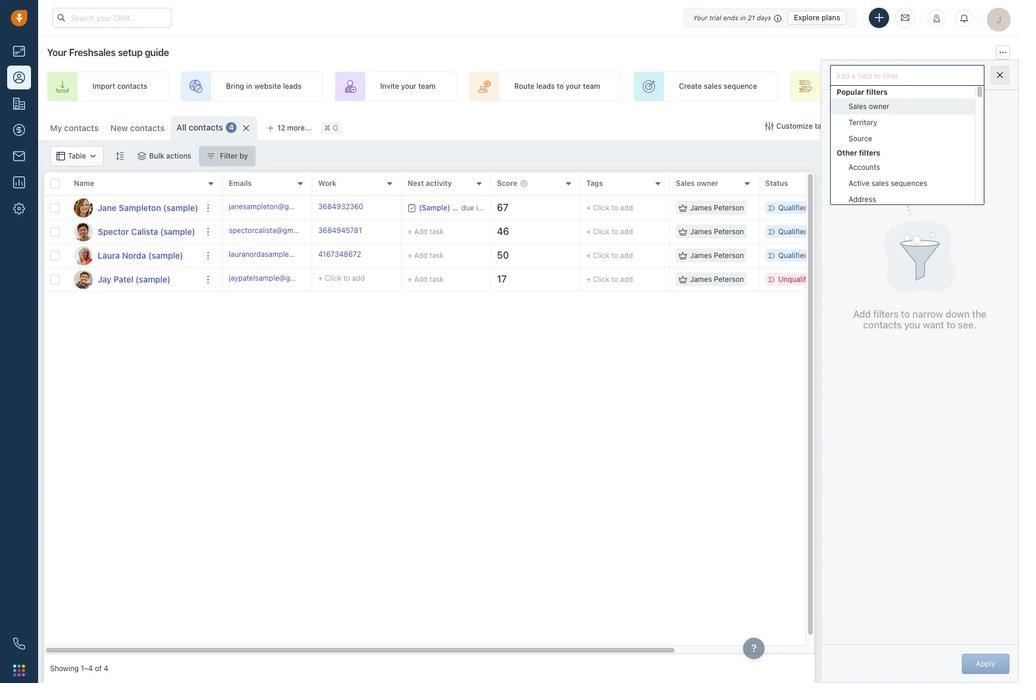 Task type: describe. For each thing, give the bounding box(es) containing it.
up
[[850, 82, 859, 91]]

add inside dropdown button
[[837, 70, 851, 79]]

unqualified
[[779, 275, 817, 284]]

ends
[[724, 13, 739, 21]]

invite your team link
[[335, 72, 457, 101]]

janesampleton@gmail.com link
[[229, 202, 319, 214]]

source option
[[831, 130, 976, 146]]

container_wx8msf4aqz5i3rn1 image for 17
[[679, 275, 688, 284]]

pipeline
[[898, 82, 925, 91]]

james for 46
[[691, 227, 713, 236]]

lauranordasample@gmail.com
[[229, 250, 330, 259]]

press space to select this row. row containing jay patel (sample)
[[44, 268, 223, 292]]

3684945781 link
[[319, 225, 362, 238]]

⌘
[[324, 124, 331, 133]]

bulk
[[149, 152, 164, 160]]

filter
[[884, 70, 900, 79]]

task for 17
[[430, 275, 444, 284]]

contacts right the all
[[189, 122, 223, 132]]

active sales sequences
[[849, 179, 928, 188]]

add for 46
[[621, 227, 634, 236]]

new
[[111, 123, 128, 133]]

popular filters
[[837, 87, 888, 96]]

spectorcalista@gmail.com
[[229, 226, 318, 235]]

bulk actions button
[[130, 146, 199, 166]]

4167348672
[[319, 250, 362, 259]]

add contact
[[966, 122, 1008, 131]]

sales owner option
[[831, 98, 976, 114]]

filter by
[[220, 152, 248, 160]]

import for import contacts button
[[863, 122, 886, 131]]

website
[[254, 82, 281, 91]]

status
[[766, 179, 789, 188]]

work
[[319, 179, 337, 188]]

container_wx8msf4aqz5i3rn1 image inside customize table button
[[766, 122, 774, 131]]

spector calista (sample) link
[[98, 226, 195, 238]]

tags
[[587, 179, 603, 188]]

add d
[[1004, 82, 1020, 91]]

1 vertical spatial 4
[[104, 665, 108, 674]]

days
[[757, 13, 772, 21]]

name row
[[44, 172, 223, 196]]

add for 50
[[621, 251, 634, 260]]

17
[[497, 274, 507, 285]]

list box containing popular filters
[[831, 85, 985, 684]]

laura
[[98, 250, 120, 260]]

2 team from the left
[[583, 82, 601, 91]]

create sales sequence link
[[634, 72, 779, 101]]

trial
[[710, 13, 722, 21]]

accounts
[[849, 163, 881, 171]]

sales inside option
[[849, 102, 868, 111]]

bulk actions
[[149, 152, 192, 160]]

click for 17
[[593, 275, 610, 284]]

1 team from the left
[[419, 82, 436, 91]]

contact
[[982, 122, 1008, 131]]

1 vertical spatial owner
[[697, 179, 719, 188]]

import for import contacts link
[[92, 82, 115, 91]]

activity
[[426, 179, 452, 188]]

james peterson for 17
[[691, 275, 745, 284]]

contacts right my
[[64, 123, 99, 133]]

sales owner inside sales owner option
[[849, 102, 890, 111]]

narrow
[[913, 309, 944, 320]]

norda
[[122, 250, 146, 260]]

task for 46
[[430, 227, 444, 236]]

click for 46
[[593, 227, 610, 236]]

spector calista (sample)
[[98, 226, 195, 236]]

1 vertical spatial in
[[246, 82, 253, 91]]

sequence
[[724, 82, 758, 91]]

46
[[497, 226, 510, 237]]

o
[[333, 124, 338, 133]]

press space to select this row. row containing 17
[[223, 268, 963, 292]]

peterson for 50
[[715, 251, 745, 260]]

next
[[408, 179, 424, 188]]

peterson for 67
[[715, 203, 745, 212]]

contacts down setup at the left of the page
[[117, 82, 147, 91]]

lauranordasample@gmail.com link
[[229, 249, 330, 262]]

james peterson for 67
[[691, 203, 745, 212]]

add inside "add filters to narrow down the contacts you want to see."
[[854, 309, 872, 320]]

freshsales
[[69, 47, 116, 58]]

active
[[849, 179, 870, 188]]

set
[[836, 82, 848, 91]]

by
[[240, 152, 248, 160]]

popular
[[837, 87, 865, 96]]

sales inside 'set up your sales pipeline' link
[[878, 82, 896, 91]]

janesampleton@gmail.com
[[229, 202, 319, 211]]

spectorcalista@gmail.com 3684945781
[[229, 226, 362, 235]]

source
[[849, 134, 873, 143]]

explore plans
[[795, 13, 841, 22]]

name column header
[[68, 172, 223, 196]]

1 leads from the left
[[283, 82, 302, 91]]

style_myh0__igzzd8unmi image
[[116, 152, 124, 160]]

row group containing jane sampleton (sample)
[[44, 196, 223, 292]]

bring
[[226, 82, 244, 91]]

add a field to filter
[[837, 70, 900, 79]]

active sales sequences option
[[831, 175, 976, 191]]

explore
[[795, 13, 820, 22]]

jay patel (sample)
[[98, 274, 171, 284]]

click for 50
[[593, 251, 610, 260]]

my contacts
[[50, 123, 99, 133]]

jane sampleton (sample) link
[[98, 202, 198, 214]]

press space to select this row. row containing 50
[[223, 244, 963, 268]]

row group containing 67
[[223, 196, 963, 292]]

plans
[[822, 13, 841, 22]]

patel
[[114, 274, 133, 284]]

d
[[1019, 82, 1020, 91]]

j image
[[74, 198, 93, 217]]

your for your trial ends in 21 days
[[694, 13, 708, 21]]

s image
[[74, 222, 93, 241]]

create sales sequence
[[679, 82, 758, 91]]

territory option
[[831, 114, 976, 130]]

laura norda (sample) link
[[98, 250, 183, 262]]

click for 67
[[593, 203, 610, 212]]

your freshsales setup guide
[[47, 47, 169, 58]]

qualified for 67
[[779, 203, 809, 212]]

jaypatelsample@gmail.com
[[229, 274, 321, 283]]

setup
[[118, 47, 143, 58]]

other
[[837, 148, 858, 157]]

qualified for 46
[[779, 227, 809, 236]]

accounts option
[[831, 159, 976, 175]]

james peterson for 46
[[691, 227, 745, 236]]

score
[[497, 179, 518, 188]]

of
[[95, 665, 102, 674]]

press space to select this row. row containing laura norda (sample)
[[44, 244, 223, 268]]

want
[[924, 320, 945, 330]]

owner inside option
[[870, 102, 890, 111]]

add filters to narrow down the contacts you want to see.
[[854, 309, 987, 330]]

customize
[[777, 122, 814, 131]]

l image
[[74, 246, 93, 265]]

jane
[[98, 202, 117, 213]]

table
[[816, 122, 833, 131]]

invite
[[381, 82, 399, 91]]

container_wx8msf4aqz5i3rn1 image for 67
[[679, 204, 688, 212]]

emails
[[229, 179, 252, 188]]

sampleton
[[119, 202, 161, 213]]

bring in website leads link
[[181, 72, 323, 101]]



Task type: vqa. For each thing, say whether or not it's contained in the screenshot.
comfortable
no



Task type: locate. For each thing, give the bounding box(es) containing it.
container_wx8msf4aqz5i3rn1 image inside the filter by button
[[207, 152, 215, 160]]

(sample) for spector calista (sample)
[[160, 226, 195, 236]]

filter
[[220, 152, 238, 160]]

import contacts inside button
[[863, 122, 918, 131]]

import down your freshsales setup guide on the left top of the page
[[92, 82, 115, 91]]

1 vertical spatial import contacts
[[863, 122, 918, 131]]

1 horizontal spatial import
[[863, 122, 886, 131]]

new contacts button
[[105, 116, 171, 140], [111, 123, 165, 133]]

sales
[[704, 82, 722, 91], [878, 82, 896, 91], [872, 179, 890, 188]]

freshworks switcher image
[[13, 665, 25, 677]]

4 james from the top
[[691, 275, 713, 284]]

+ add task for 17
[[408, 275, 444, 284]]

1 task from the top
[[430, 227, 444, 236]]

0 vertical spatial group
[[831, 98, 976, 146]]

filters up "accounts"
[[860, 148, 881, 157]]

1 qualified from the top
[[779, 203, 809, 212]]

2 vertical spatial qualified
[[779, 251, 809, 260]]

your down add a field to filter
[[861, 82, 876, 91]]

2 horizontal spatial your
[[861, 82, 876, 91]]

all contacts 4
[[177, 122, 234, 132]]

+ click to add for 46
[[587, 227, 634, 236]]

leads
[[283, 82, 302, 91], [537, 82, 555, 91]]

sales inside grid
[[676, 179, 695, 188]]

peterson
[[715, 203, 745, 212], [715, 227, 745, 236], [715, 251, 745, 260], [715, 275, 745, 284]]

(sample) down 'laura norda (sample)' "link"
[[136, 274, 171, 284]]

2 vertical spatial + add task
[[408, 275, 444, 284]]

+ click to add for 67
[[587, 203, 634, 212]]

press space to select this row. row containing jane sampleton (sample)
[[44, 196, 223, 220]]

calista
[[131, 226, 158, 236]]

route leads to your team
[[515, 82, 601, 91]]

sales
[[849, 102, 868, 111], [676, 179, 695, 188]]

1 vertical spatial + add task
[[408, 251, 444, 260]]

(sample) for jane sampleton (sample)
[[163, 202, 198, 213]]

showing 1–4 of 4
[[50, 665, 108, 674]]

james peterson for 50
[[691, 251, 745, 260]]

jane sampleton (sample)
[[98, 202, 198, 213]]

jaypatelsample@gmail.com + click to add
[[229, 274, 365, 283]]

your trial ends in 21 days
[[694, 13, 772, 21]]

3684932360 link
[[319, 202, 364, 214]]

2 james from the top
[[691, 227, 713, 236]]

0 horizontal spatial import contacts
[[92, 82, 147, 91]]

jay patel (sample) link
[[98, 273, 171, 285]]

2 task from the top
[[430, 251, 444, 260]]

50
[[497, 250, 509, 261]]

sales right create
[[704, 82, 722, 91]]

filters for popular
[[867, 87, 888, 96]]

4 up the filter by
[[229, 123, 234, 132]]

james for 50
[[691, 251, 713, 260]]

0 horizontal spatial sales
[[676, 179, 695, 188]]

1 horizontal spatial your
[[566, 82, 582, 91]]

laura norda (sample)
[[98, 250, 183, 260]]

2 group from the top
[[831, 159, 976, 684]]

4 peterson from the top
[[715, 275, 745, 284]]

sales inside active sales sequences option
[[872, 179, 890, 188]]

+ click to add for 17
[[587, 275, 634, 284]]

3 james from the top
[[691, 251, 713, 260]]

sequences
[[892, 179, 928, 188]]

option containing popular filters
[[831, 86, 976, 146]]

+ click to add
[[587, 203, 634, 212], [587, 227, 634, 236], [587, 251, 634, 260], [587, 275, 634, 284]]

1 horizontal spatial owner
[[870, 102, 890, 111]]

1 james from the top
[[691, 203, 713, 212]]

your right invite
[[401, 82, 417, 91]]

in left 21
[[741, 13, 747, 21]]

grid
[[44, 172, 963, 655]]

(sample) inside "link"
[[148, 250, 183, 260]]

sales for sequences
[[872, 179, 890, 188]]

qualified for 50
[[779, 251, 809, 260]]

sales inside create sales sequence link
[[704, 82, 722, 91]]

3 your from the left
[[861, 82, 876, 91]]

0 vertical spatial container_wx8msf4aqz5i3rn1 image
[[57, 152, 65, 160]]

container_wx8msf4aqz5i3rn1 image
[[57, 152, 65, 160], [679, 204, 688, 212], [679, 275, 688, 284]]

janesampleton@gmail.com 3684932360
[[229, 202, 364, 211]]

click
[[593, 203, 610, 212], [593, 227, 610, 236], [593, 251, 610, 260], [325, 274, 342, 283], [593, 275, 610, 284]]

group containing accounts
[[831, 159, 976, 684]]

peterson for 46
[[715, 227, 745, 236]]

0 horizontal spatial owner
[[697, 179, 719, 188]]

1 horizontal spatial 4
[[229, 123, 234, 132]]

press space to select this row. row
[[44, 196, 223, 220], [223, 196, 963, 220], [44, 220, 223, 244], [223, 220, 963, 244], [44, 244, 223, 268], [223, 244, 963, 268], [44, 268, 223, 292], [223, 268, 963, 292]]

2 leads from the left
[[537, 82, 555, 91]]

1 group from the top
[[831, 98, 976, 146]]

press space to select this row. row containing 46
[[223, 220, 963, 244]]

filters left you
[[874, 309, 899, 320]]

filters inside "add filters to narrow down the contacts you want to see."
[[874, 309, 899, 320]]

james
[[691, 203, 713, 212], [691, 227, 713, 236], [691, 251, 713, 260], [691, 275, 713, 284]]

⌘ o
[[324, 124, 338, 133]]

table
[[68, 152, 86, 161]]

2 + add task from the top
[[408, 251, 444, 260]]

2 james peterson from the top
[[691, 227, 745, 236]]

group containing sales owner
[[831, 98, 976, 146]]

3 + add task from the top
[[408, 275, 444, 284]]

2 vertical spatial container_wx8msf4aqz5i3rn1 image
[[679, 275, 688, 284]]

grid containing 67
[[44, 172, 963, 655]]

list box
[[831, 85, 985, 684]]

0 horizontal spatial in
[[246, 82, 253, 91]]

name
[[74, 179, 94, 188]]

(sample) for jay patel (sample)
[[136, 274, 171, 284]]

3 peterson from the top
[[715, 251, 745, 260]]

new contacts
[[111, 123, 165, 133]]

3684945781
[[319, 226, 362, 235]]

your left freshsales at the left of page
[[47, 47, 67, 58]]

all contacts link
[[177, 122, 223, 134]]

0 vertical spatial import contacts
[[92, 82, 147, 91]]

1 horizontal spatial sales owner
[[849, 102, 890, 111]]

0 vertical spatial import
[[92, 82, 115, 91]]

group
[[831, 98, 976, 146], [831, 159, 976, 684]]

Add a field to filter search field
[[834, 68, 982, 84]]

add contact button
[[950, 116, 1014, 137]]

import contacts
[[92, 82, 147, 91], [863, 122, 918, 131]]

all
[[177, 122, 187, 132]]

phone image
[[13, 638, 25, 650]]

contacts right the new
[[130, 123, 165, 133]]

+ add task for 50
[[408, 251, 444, 260]]

0 vertical spatial in
[[741, 13, 747, 21]]

4 right of
[[104, 665, 108, 674]]

your right route
[[566, 82, 582, 91]]

add
[[621, 203, 634, 212], [621, 227, 634, 236], [621, 251, 634, 260], [352, 274, 365, 283], [621, 275, 634, 284]]

option containing other filters
[[831, 146, 976, 684]]

0 horizontal spatial 4
[[104, 665, 108, 674]]

2 + click to add from the top
[[587, 227, 634, 236]]

container_wx8msf4aqz5i3rn1 image inside table dropdown button
[[57, 152, 65, 160]]

1 + click to add from the top
[[587, 203, 634, 212]]

+ click to add for 50
[[587, 251, 634, 260]]

4 james peterson from the top
[[691, 275, 745, 284]]

2 vertical spatial task
[[430, 275, 444, 284]]

0 horizontal spatial team
[[419, 82, 436, 91]]

guide
[[145, 47, 169, 58]]

import contacts link
[[47, 72, 169, 101]]

sales owner
[[849, 102, 890, 111], [676, 179, 719, 188]]

contacts left you
[[864, 320, 903, 330]]

0 horizontal spatial import
[[92, 82, 115, 91]]

add d link
[[958, 72, 1020, 101]]

leads right route
[[537, 82, 555, 91]]

your for your freshsales setup guide
[[47, 47, 67, 58]]

67
[[497, 202, 509, 213]]

task
[[430, 227, 444, 236], [430, 251, 444, 260], [430, 275, 444, 284]]

2 qualified from the top
[[779, 227, 809, 236]]

add
[[837, 70, 851, 79], [1004, 82, 1018, 91], [966, 122, 980, 131], [414, 227, 428, 236], [414, 251, 428, 260], [414, 275, 428, 284], [854, 309, 872, 320]]

+ add task for 46
[[408, 227, 444, 236]]

route leads to your team link
[[469, 72, 622, 101]]

1 horizontal spatial your
[[694, 13, 708, 21]]

import contacts down sales owner option
[[863, 122, 918, 131]]

1 vertical spatial import
[[863, 122, 886, 131]]

1 your from the left
[[401, 82, 417, 91]]

1 option from the top
[[831, 86, 976, 146]]

jaypatelsample@gmail.com link
[[229, 273, 321, 286]]

4 + click to add from the top
[[587, 275, 634, 284]]

Search your CRM... text field
[[52, 8, 172, 28]]

1 vertical spatial task
[[430, 251, 444, 260]]

0 vertical spatial owner
[[870, 102, 890, 111]]

other filters
[[837, 148, 881, 157]]

leads right "website"
[[283, 82, 302, 91]]

3 james peterson from the top
[[691, 251, 745, 260]]

1 horizontal spatial leads
[[537, 82, 555, 91]]

1 vertical spatial sales owner
[[676, 179, 719, 188]]

0 vertical spatial filters
[[867, 87, 888, 96]]

sales owner inside grid
[[676, 179, 719, 188]]

add for 67
[[621, 203, 634, 212]]

sales down filter
[[878, 82, 896, 91]]

2 row group from the left
[[223, 196, 963, 292]]

sales for sequence
[[704, 82, 722, 91]]

row group
[[44, 196, 223, 292], [223, 196, 963, 292]]

container_wx8msf4aqz5i3rn1 image
[[766, 122, 774, 131], [89, 152, 97, 160], [138, 152, 146, 160], [207, 152, 215, 160], [408, 204, 416, 212], [679, 228, 688, 236], [679, 251, 688, 260]]

4
[[229, 123, 234, 132], [104, 665, 108, 674]]

1 vertical spatial sales
[[676, 179, 695, 188]]

container_wx8msf4aqz5i3rn1 image inside 'bulk actions' button
[[138, 152, 146, 160]]

12 more...
[[278, 123, 312, 132]]

12
[[278, 123, 285, 132]]

press space to select this row. row containing spector calista (sample)
[[44, 220, 223, 244]]

filters for other
[[860, 148, 881, 157]]

task for 50
[[430, 251, 444, 260]]

(sample)
[[163, 202, 198, 213], [160, 226, 195, 236], [148, 250, 183, 260], [136, 274, 171, 284]]

0 vertical spatial 4
[[229, 123, 234, 132]]

press space to select this row. row containing 67
[[223, 196, 963, 220]]

1 row group from the left
[[44, 196, 223, 292]]

0 vertical spatial your
[[694, 13, 708, 21]]

set up your sales pipeline
[[836, 82, 925, 91]]

2 peterson from the top
[[715, 227, 745, 236]]

sales right active
[[872, 179, 890, 188]]

1 peterson from the top
[[715, 203, 745, 212]]

more...
[[287, 123, 312, 132]]

0 horizontal spatial leads
[[283, 82, 302, 91]]

0 horizontal spatial sales owner
[[676, 179, 719, 188]]

jay
[[98, 274, 111, 284]]

0 vertical spatial + add task
[[408, 227, 444, 236]]

+
[[587, 203, 591, 212], [408, 227, 412, 236], [587, 227, 591, 236], [408, 251, 412, 260], [587, 251, 591, 260], [319, 274, 323, 283], [408, 275, 412, 284], [587, 275, 591, 284]]

0 vertical spatial task
[[430, 227, 444, 236]]

import contacts button
[[847, 116, 924, 137]]

send email image
[[902, 13, 910, 23]]

1 horizontal spatial import contacts
[[863, 122, 918, 131]]

1 horizontal spatial sales
[[849, 102, 868, 111]]

bring in website leads
[[226, 82, 302, 91]]

2 your from the left
[[566, 82, 582, 91]]

(sample) down spector calista (sample) link
[[148, 250, 183, 260]]

3 qualified from the top
[[779, 251, 809, 260]]

explore plans link
[[788, 10, 848, 25]]

import inside button
[[863, 122, 886, 131]]

address option
[[831, 191, 976, 207]]

1 vertical spatial group
[[831, 159, 976, 684]]

3684932360
[[319, 202, 364, 211]]

4 inside all contacts 4
[[229, 123, 234, 132]]

actions
[[166, 152, 192, 160]]

see.
[[959, 320, 977, 330]]

contacts down sales owner option
[[888, 122, 918, 131]]

in right bring on the top left
[[246, 82, 253, 91]]

import contacts for import contacts button
[[863, 122, 918, 131]]

3 + click to add from the top
[[587, 251, 634, 260]]

filter by button
[[199, 146, 256, 166]]

showing
[[50, 665, 79, 674]]

4167348672 link
[[319, 249, 362, 262]]

contacts inside "add filters to narrow down the contacts you want to see."
[[864, 320, 903, 330]]

1 vertical spatial qualified
[[779, 227, 809, 236]]

filters down add a field to filter
[[867, 87, 888, 96]]

you
[[905, 320, 921, 330]]

2 option from the top
[[831, 146, 976, 684]]

peterson for 17
[[715, 275, 745, 284]]

import contacts for import contacts link
[[92, 82, 147, 91]]

1 vertical spatial container_wx8msf4aqz5i3rn1 image
[[679, 204, 688, 212]]

spector
[[98, 226, 129, 236]]

your
[[401, 82, 417, 91], [566, 82, 582, 91], [861, 82, 876, 91]]

a
[[853, 70, 857, 79]]

1 + add task from the top
[[408, 227, 444, 236]]

j image
[[74, 270, 93, 289]]

1 vertical spatial filters
[[860, 148, 881, 157]]

route
[[515, 82, 535, 91]]

3 task from the top
[[430, 275, 444, 284]]

0 vertical spatial sales
[[849, 102, 868, 111]]

0 horizontal spatial your
[[401, 82, 417, 91]]

filters
[[867, 87, 888, 96], [860, 148, 881, 157], [874, 309, 899, 320]]

your left trial
[[694, 13, 708, 21]]

phone element
[[7, 632, 31, 656]]

contacts inside button
[[888, 122, 918, 131]]

group for popular filters
[[831, 98, 976, 146]]

to inside dropdown button
[[875, 70, 882, 79]]

0 vertical spatial sales owner
[[849, 102, 890, 111]]

james for 67
[[691, 203, 713, 212]]

filters for add
[[874, 309, 899, 320]]

add inside button
[[966, 122, 980, 131]]

(sample) right the sampleton
[[163, 202, 198, 213]]

james for 17
[[691, 275, 713, 284]]

add for 17
[[621, 275, 634, 284]]

option
[[831, 86, 976, 146], [831, 146, 976, 684]]

1 horizontal spatial in
[[741, 13, 747, 21]]

container_wx8msf4aqz5i3rn1 image inside table dropdown button
[[89, 152, 97, 160]]

1 horizontal spatial team
[[583, 82, 601, 91]]

0 vertical spatial qualified
[[779, 203, 809, 212]]

(sample) for laura norda (sample)
[[148, 250, 183, 260]]

import contacts down setup at the left of the page
[[92, 82, 147, 91]]

0 horizontal spatial your
[[47, 47, 67, 58]]

1 vertical spatial your
[[47, 47, 67, 58]]

import up the source
[[863, 122, 886, 131]]

territory
[[849, 118, 878, 127]]

2 vertical spatial filters
[[874, 309, 899, 320]]

(sample) right calista on the left top of the page
[[160, 226, 195, 236]]

group for other filters
[[831, 159, 976, 684]]

your
[[694, 13, 708, 21], [47, 47, 67, 58]]

1 james peterson from the top
[[691, 203, 745, 212]]



